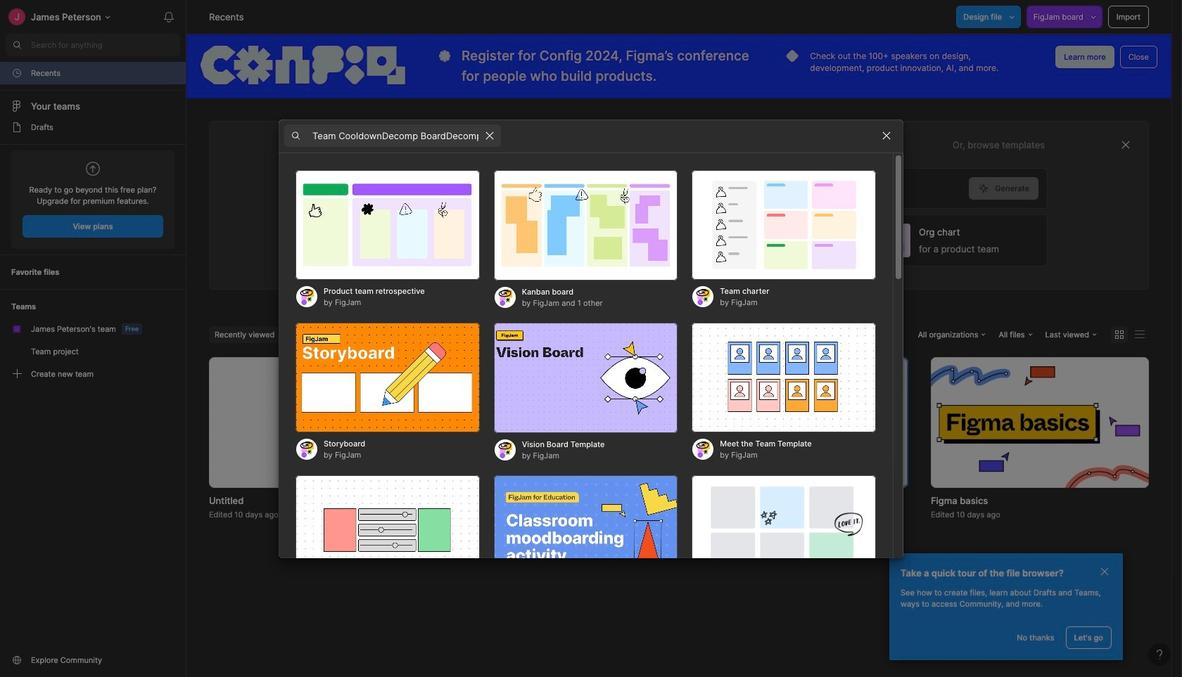 Task type: locate. For each thing, give the bounding box(es) containing it.
team charter image
[[692, 170, 876, 280]]

mood board image
[[692, 475, 876, 586]]

Search templates text field
[[312, 127, 479, 144]]

storyboard image
[[296, 323, 480, 433]]

page 16 image
[[11, 122, 23, 133]]

vision board template image
[[494, 323, 678, 433]]

dialog
[[279, 119, 904, 678]]

file thumbnail image
[[450, 357, 668, 488], [690, 357, 908, 488], [931, 357, 1149, 488], [277, 364, 359, 481]]



Task type: vqa. For each thing, say whether or not it's contained in the screenshot.
bottommost the search 32 icon
no



Task type: describe. For each thing, give the bounding box(es) containing it.
search 32 image
[[6, 34, 28, 56]]

kanban board image
[[494, 170, 678, 280]]

Ex: A weekly team meeting, starting with an ice breaker field
[[311, 169, 969, 208]]

mood board templates (community) image
[[494, 475, 678, 586]]

bell 32 image
[[158, 6, 180, 28]]

product team retrospective image
[[296, 170, 480, 280]]

Search for anything text field
[[31, 39, 180, 51]]

recent 16 image
[[11, 68, 23, 79]]

team agreement template image
[[296, 475, 480, 586]]

community 16 image
[[11, 655, 23, 666]]

meet the team template image
[[692, 323, 876, 433]]



